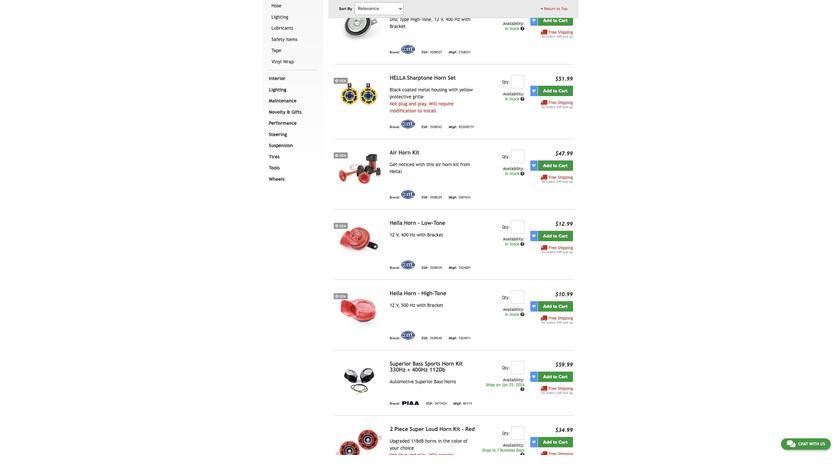 Task type: describe. For each thing, give the bounding box(es) containing it.
safety
[[272, 37, 285, 42]]

hella horn - high tone
[[390, 4, 446, 11]]

business
[[501, 448, 515, 453]]

days
[[517, 448, 525, 453]]

interior link
[[268, 73, 316, 84]]

mfg#: for set
[[449, 125, 458, 129]]

kit
[[454, 162, 459, 167]]

chat
[[799, 442, 809, 447]]

lubricants link
[[270, 23, 316, 34]]

add to cart button for $12.99
[[538, 231, 573, 241]]

brand: for superior bass sports horn kit 330hz + 400hz 112db
[[390, 402, 400, 406]]

add to cart for $34.99
[[544, 440, 568, 445]]

horn
[[443, 162, 452, 167]]

availability: for $51.99
[[503, 92, 525, 96]]

3508529
[[430, 196, 442, 200]]

horn right air
[[399, 150, 411, 156]]

cart for $51.99
[[559, 88, 568, 94]]

6 qty: from the top
[[502, 431, 510, 436]]

+
[[407, 367, 411, 373]]

and for $47.99
[[563, 180, 569, 184]]

mfg#: 922000731
[[449, 125, 475, 129]]

shipping for $17.99
[[558, 30, 573, 35]]

and inside black coated metal housing with yellow protective grille not plug and play. will require modification to install.
[[409, 101, 417, 106]]

add to cart button for $17.99
[[538, 15, 573, 26]]

v, inside disc type high-tone, 12 v, 400 hz with bracket
[[441, 17, 445, 22]]

$49 for $51.99
[[557, 105, 562, 109]]

in for $51.99
[[505, 97, 509, 101]]

upgraded 118db horns in the color of your choice
[[390, 439, 468, 451]]

free shipping on orders $49 and up for $51.99
[[542, 100, 573, 109]]

super
[[410, 426, 424, 433]]

wheels link
[[268, 174, 316, 185]]

steering
[[269, 132, 287, 137]]

hella sharptone horn set link
[[390, 75, 456, 81]]

orders for $12.99
[[546, 250, 556, 254]]

on for $59.99
[[542, 391, 545, 395]]

hella horn - high-tone link
[[390, 290, 446, 297]]

$49 for $47.99
[[557, 180, 562, 184]]

1 in stock from the top
[[505, 26, 521, 31]]

hz inside disc type high-tone, 12 v, 400 hz with bracket
[[455, 17, 460, 22]]

es#: left 3508529
[[422, 196, 429, 200]]

with left us on the right bottom
[[810, 442, 820, 447]]

color
[[452, 439, 462, 444]]

tools
[[269, 165, 280, 171]]

1 availability: from the top
[[503, 21, 525, 26]]

vinyl
[[272, 59, 282, 64]]

add for $10.99
[[544, 304, 552, 309]]

the
[[443, 439, 450, 444]]

v, for hella horn - low-tone
[[396, 232, 400, 238]]

1 horizontal spatial superior
[[415, 379, 433, 385]]

from
[[461, 162, 471, 167]]

shipping for $10.99
[[558, 316, 573, 321]]

tone for hella horn - high tone
[[434, 4, 446, 11]]

automotive superior bass horns
[[390, 379, 456, 385]]

suspension
[[269, 143, 293, 148]]

es#: 3508529
[[422, 196, 442, 200]]

steering link
[[268, 129, 316, 140]]

safety items
[[272, 37, 298, 42]]

question circle image for $12.99
[[521, 242, 525, 246]]

330hz
[[390, 367, 406, 373]]

mfg#: 85115
[[454, 402, 472, 406]]

free shipping on orders $49 and up for $59.99
[[542, 387, 573, 395]]

with down hella horn - high-tone
[[417, 303, 426, 308]]

plug
[[399, 101, 408, 106]]

mfg#: 3001651
[[449, 196, 471, 200]]

1 vertical spatial high-
[[422, 290, 435, 297]]

es#: for horn
[[427, 402, 433, 406]]

3508543
[[430, 125, 442, 129]]

$49 for $17.99
[[557, 35, 562, 38]]

add to cart button for $51.99
[[538, 86, 573, 96]]

in stock for $47.99
[[505, 172, 521, 176]]

free shipping on orders $49 and up for $17.99
[[542, 30, 573, 38]]

112db
[[430, 367, 446, 373]]

gifts
[[292, 109, 302, 115]]

tone,
[[422, 17, 433, 22]]

add to cart for $12.99
[[544, 233, 568, 239]]

add for $17.99
[[544, 18, 552, 23]]

free for $47.99
[[549, 175, 557, 180]]

automotive
[[390, 379, 414, 385]]

free for $12.99
[[549, 246, 557, 250]]

- for high-
[[418, 290, 420, 297]]

in stock for $10.99
[[505, 313, 521, 317]]

novelty & gifts link
[[268, 107, 316, 118]]

bracket for hella horn - high-tone
[[428, 303, 444, 308]]

loud
[[426, 426, 438, 433]]

cart for $10.99
[[559, 304, 568, 309]]

add for $47.99
[[544, 163, 552, 169]]

shipping for $12.99
[[558, 246, 573, 250]]

$49 for $12.99
[[557, 250, 562, 254]]

3 hella - corporate logo image from the top
[[402, 190, 415, 199]]

lubricants
[[272, 25, 293, 31]]

mfg#: 2768551
[[449, 51, 471, 54]]

add to wish list image for $47.99
[[533, 164, 536, 167]]

es#3508527 - 2768551 - hella horn - high tone - disc type high-tone, 12 v, 400 hz with bracket - hella - audi bmw volkswagen mercedes benz mini image
[[334, 5, 385, 43]]

1 horizontal spatial bass
[[434, 379, 443, 385]]

free for $59.99
[[549, 387, 557, 391]]

vinyl wrap
[[272, 59, 294, 64]]

question circle image for $10.99
[[521, 313, 525, 317]]

500
[[401, 303, 409, 308]]

add to wish list image for $17.99
[[533, 19, 536, 22]]

up for $17.99
[[570, 35, 573, 38]]

maintenance link
[[268, 96, 316, 107]]

$59.99
[[556, 362, 573, 368]]

es#: 3508543
[[422, 125, 442, 129]]

- for high
[[418, 4, 420, 11]]

in for $12.99
[[505, 242, 509, 247]]

return
[[544, 6, 556, 11]]

horn up type
[[404, 4, 416, 11]]

cart for $59.99
[[559, 374, 568, 380]]

mfg#: left 3001651
[[449, 196, 458, 200]]

black
[[390, 87, 401, 92]]

superior bass sports horn kit 330hz + 400hz 112db link
[[390, 361, 463, 373]]

yellow
[[460, 87, 473, 92]]

superior bass sports horn kit 330hz + 400hz 112db
[[390, 361, 463, 373]]

air horn kit
[[390, 150, 420, 156]]

2024
[[516, 383, 525, 388]]

horn up the
[[440, 426, 452, 433]]

question circle image for $59.99
[[521, 388, 525, 392]]

$47.99
[[556, 151, 573, 157]]

es#3508539 - 7424001 - hella horn - low-tone - 12 v, 400 hz with bracket - hella - audi bmw volkswagen mercedes benz mini porsche image
[[334, 220, 385, 258]]

1 stock from the top
[[510, 26, 520, 31]]

lighting inside general purpose subcategories element
[[272, 14, 288, 20]]

qty: for $10.99
[[502, 295, 510, 300]]

12 v, 500 hz with bracket
[[390, 303, 444, 308]]

to for $47.99
[[553, 163, 558, 169]]

add to wish list image for $10.99
[[533, 305, 536, 308]]

set
[[448, 75, 456, 81]]

$12.99
[[556, 221, 573, 227]]

add to cart button for $10.99
[[538, 301, 573, 312]]

$34.99
[[556, 427, 573, 434]]

with down hella horn - low-tone link
[[417, 232, 426, 238]]

hella horn - low-tone link
[[390, 220, 446, 226]]

wrap
[[283, 59, 294, 64]]

cart for $34.99
[[559, 440, 568, 445]]

$49 for $59.99
[[557, 391, 562, 395]]

tape
[[272, 48, 281, 53]]

tires link
[[268, 152, 316, 163]]

add to cart button for $59.99
[[538, 372, 573, 382]]

hella horn - high-tone
[[390, 290, 446, 297]]

high
[[422, 4, 433, 11]]

sort by
[[339, 6, 352, 11]]

add for $12.99
[[544, 233, 552, 239]]

us
[[821, 442, 826, 447]]

brand: for hella horn - high-tone
[[390, 337, 400, 340]]

add to cart for $59.99
[[544, 374, 568, 380]]

on for $51.99
[[542, 105, 545, 109]]

hella sharptone horn set
[[390, 75, 456, 81]]

black coated metal housing with yellow protective grille not plug and play. will require modification to install.
[[390, 87, 473, 113]]

ships on jan 25, 2024
[[486, 383, 525, 388]]

es#3508529 - 3001651 - air horn kit - get noticed with this air horn kit from hella! - hella - audi bmw volkswagen mercedes benz mini image
[[334, 150, 385, 188]]

2 vertical spatial kit
[[453, 426, 460, 433]]

hella - corporate logo image for high-
[[402, 331, 415, 340]]

es#: 3477423
[[427, 402, 447, 406]]

0 vertical spatial lighting link
[[270, 12, 316, 23]]

add to wish list image for $34.99
[[533, 441, 536, 444]]

to for $51.99
[[553, 88, 558, 94]]

orders for $51.99
[[546, 105, 556, 109]]

0 horizontal spatial 400
[[401, 232, 409, 238]]

shipping for $59.99
[[558, 387, 573, 391]]

hose
[[272, 3, 282, 8]]

hella - corporate logo image for set
[[402, 120, 415, 128]]

piece
[[395, 426, 408, 433]]

sort
[[339, 6, 347, 11]]

sharptone
[[407, 75, 433, 81]]

modification
[[390, 108, 416, 113]]

metal
[[418, 87, 430, 92]]

novelty
[[269, 109, 286, 115]]

performance link
[[268, 118, 316, 129]]

add to cart button for $47.99
[[538, 161, 573, 171]]



Task type: vqa. For each thing, say whether or not it's contained in the screenshot.
sixth 'Add To Cart' from the top of the page
yes



Task type: locate. For each thing, give the bounding box(es) containing it.
2 shipping from the top
[[558, 100, 573, 105]]

1 vertical spatial kit
[[456, 361, 463, 367]]

hella - corporate logo image for low-
[[402, 261, 415, 269]]

cart for $47.99
[[559, 163, 568, 169]]

type
[[400, 17, 409, 22]]

4 question circle image from the top
[[521, 388, 525, 392]]

high- up '12 v, 500 hz with bracket'
[[422, 290, 435, 297]]

es#: for low-
[[422, 266, 429, 270]]

question circle image
[[521, 97, 525, 101], [521, 242, 525, 246], [521, 453, 525, 456]]

1 vertical spatial hz
[[410, 232, 416, 238]]

400 down hella horn - low-tone link
[[401, 232, 409, 238]]

3 $49 from the top
[[557, 180, 562, 184]]

4 stock from the top
[[510, 242, 520, 247]]

3 up from the top
[[570, 180, 573, 184]]

shipping for $51.99
[[558, 100, 573, 105]]

1 question circle image from the top
[[521, 27, 525, 31]]

1 vertical spatial ships
[[482, 448, 492, 453]]

4 cart from the top
[[559, 233, 568, 239]]

add to cart
[[544, 18, 568, 23], [544, 88, 568, 94], [544, 163, 568, 169], [544, 233, 568, 239], [544, 304, 568, 309], [544, 374, 568, 380], [544, 440, 568, 445]]

will
[[429, 101, 437, 106]]

4 add to cart button from the top
[[538, 231, 573, 241]]

to down $47.99
[[553, 163, 558, 169]]

air horn kit link
[[390, 150, 420, 156]]

mfg#: left 85115
[[454, 402, 462, 406]]

3 question circle image from the top
[[521, 313, 525, 317]]

$17.99
[[556, 5, 573, 12]]

0 vertical spatial 12
[[435, 17, 440, 22]]

and for $17.99
[[563, 35, 569, 38]]

1 vertical spatial lighting link
[[268, 84, 316, 96]]

12 right tone,
[[435, 17, 440, 22]]

1 $49 from the top
[[557, 35, 562, 38]]

hella
[[390, 4, 403, 11], [390, 220, 403, 226], [390, 290, 403, 297]]

2 add to wish list image from the top
[[533, 164, 536, 167]]

hella for hella horn - low-tone
[[390, 220, 403, 226]]

mfg#: left 7424001
[[449, 266, 458, 270]]

to down $59.99
[[553, 374, 558, 380]]

1 brand: from the top
[[390, 51, 400, 54]]

85115
[[464, 402, 472, 406]]

upgraded
[[390, 439, 410, 444]]

5 availability: from the top
[[503, 307, 525, 312]]

- left high
[[418, 4, 420, 11]]

1 horizontal spatial 400
[[446, 17, 453, 22]]

superior inside superior bass sports horn kit 330hz + 400hz 112db
[[390, 361, 411, 367]]

up down $59.99
[[570, 391, 573, 395]]

hella - corporate logo image left "es#: 3508529"
[[402, 190, 415, 199]]

6 $49 from the top
[[557, 391, 562, 395]]

cart down $12.99
[[559, 233, 568, 239]]

0 vertical spatial kit
[[413, 150, 420, 156]]

3 in from the top
[[505, 172, 509, 176]]

kit inside superior bass sports horn kit 330hz + 400hz 112db
[[456, 361, 463, 367]]

and for $51.99
[[563, 105, 569, 109]]

protective
[[390, 94, 412, 99]]

suspension link
[[268, 140, 316, 152]]

bass inside superior bass sports horn kit 330hz + 400hz 112db
[[413, 361, 423, 367]]

118db
[[411, 439, 424, 444]]

5 add from the top
[[544, 304, 552, 309]]

mfg#: left 2768551
[[449, 51, 458, 54]]

hella - corporate logo image for high
[[402, 45, 415, 54]]

5 $49 from the top
[[557, 321, 562, 325]]

0 vertical spatial high-
[[411, 17, 422, 22]]

kit
[[413, 150, 420, 156], [456, 361, 463, 367], [453, 426, 460, 433]]

up for $47.99
[[570, 180, 573, 184]]

to down play.
[[418, 108, 422, 113]]

7 availability: from the top
[[503, 443, 525, 448]]

free down $10.99 at the right of page
[[549, 316, 557, 321]]

free shipping on orders $49 and up down $51.99
[[542, 100, 573, 109]]

1 vertical spatial tone
[[434, 220, 446, 226]]

free
[[549, 30, 557, 35], [549, 100, 557, 105], [549, 175, 557, 180], [549, 246, 557, 250], [549, 316, 557, 321], [549, 387, 557, 391]]

2 vertical spatial hella
[[390, 290, 403, 297]]

add to cart down $47.99
[[544, 163, 568, 169]]

tone down 3508529
[[434, 220, 446, 226]]

question circle image for $47.99
[[521, 172, 525, 176]]

12 left "500"
[[390, 303, 395, 308]]

general purpose subcategories element
[[269, 0, 318, 71]]

hella - corporate logo image left es#: 3508540 on the bottom right of the page
[[402, 331, 415, 340]]

lighting up lubricants
[[272, 14, 288, 20]]

tone down '3508539'
[[435, 290, 446, 297]]

up for $51.99
[[570, 105, 573, 109]]

bass
[[413, 361, 423, 367], [434, 379, 443, 385]]

hz for high-
[[410, 303, 416, 308]]

2 hella - corporate logo image from the top
[[402, 120, 415, 128]]

3 in stock from the top
[[505, 172, 521, 176]]

3 add to cart from the top
[[544, 163, 568, 169]]

4 hella - corporate logo image from the top
[[402, 261, 415, 269]]

1 vertical spatial superior
[[415, 379, 433, 385]]

es#: left 3508543
[[422, 125, 429, 129]]

to for $34.99
[[553, 440, 558, 445]]

in inside upgraded 118db horns in the color of your choice
[[438, 439, 442, 444]]

2 add from the top
[[544, 88, 552, 94]]

4 in stock from the top
[[505, 242, 521, 247]]

2 vertical spatial hz
[[410, 303, 416, 308]]

novelty & gifts
[[269, 109, 302, 115]]

1 vertical spatial question circle image
[[521, 242, 525, 246]]

1 horizontal spatial in
[[493, 448, 496, 453]]

by
[[348, 6, 352, 11]]

es#: left '3508539'
[[422, 266, 429, 270]]

5 hella - corporate logo image from the top
[[402, 331, 415, 340]]

bracket down low-
[[428, 232, 444, 238]]

12 inside disc type high-tone, 12 v, 400 hz with bracket
[[435, 17, 440, 22]]

with inside black coated metal housing with yellow protective grille not plug and play. will require modification to install.
[[449, 87, 458, 92]]

v,
[[441, 17, 445, 22], [396, 232, 400, 238], [396, 303, 400, 308]]

qty: for $47.99
[[502, 155, 510, 159]]

12 v, 400 hz with bracket
[[390, 232, 444, 238]]

None number field
[[511, 5, 525, 18], [511, 75, 525, 88], [511, 150, 525, 163], [511, 220, 525, 234], [511, 291, 525, 304], [511, 361, 525, 375], [511, 427, 525, 440], [511, 5, 525, 18], [511, 75, 525, 88], [511, 150, 525, 163], [511, 220, 525, 234], [511, 291, 525, 304], [511, 361, 525, 375], [511, 427, 525, 440]]

0 horizontal spatial superior
[[390, 361, 411, 367]]

1 orders from the top
[[546, 35, 556, 38]]

on for $12.99
[[542, 250, 545, 254]]

free for $17.99
[[549, 30, 557, 35]]

horn up 12 v, 400 hz with bracket
[[404, 220, 416, 226]]

3477423
[[435, 402, 447, 406]]

question circle image
[[521, 27, 525, 31], [521, 172, 525, 176], [521, 313, 525, 317], [521, 388, 525, 392]]

0 vertical spatial 400
[[446, 17, 453, 22]]

with left this
[[416, 162, 425, 167]]

superior up "automotive"
[[390, 361, 411, 367]]

qty:
[[502, 80, 510, 84], [502, 155, 510, 159], [502, 225, 510, 230], [502, 295, 510, 300], [502, 366, 510, 371], [502, 431, 510, 436]]

add to cart button down $10.99 at the right of page
[[538, 301, 573, 312]]

and down $47.99
[[563, 180, 569, 184]]

require
[[439, 101, 454, 106]]

2 $49 from the top
[[557, 105, 562, 109]]

0 vertical spatial ships
[[486, 383, 495, 388]]

question circle image for $51.99
[[521, 97, 525, 101]]

7 cart from the top
[[559, 440, 568, 445]]

es#: for high
[[422, 51, 429, 54]]

7 add from the top
[[544, 440, 552, 445]]

return to top
[[543, 6, 568, 11]]

return to top link
[[541, 6, 568, 12]]

0 vertical spatial tone
[[434, 4, 446, 11]]

5 stock from the top
[[510, 313, 520, 317]]

es#3508543 - 922000731 - hella sharptone horn set - black coated metal housing with yellow protective grille - hella - audi bmw volkswagen mercedes benz mini porsche image
[[334, 75, 385, 113]]

noticed
[[399, 162, 415, 167]]

lighting down interior
[[269, 87, 286, 92]]

superior down 400hz
[[415, 379, 433, 385]]

es#: for high-
[[422, 337, 429, 340]]

1 vertical spatial bass
[[434, 379, 443, 385]]

stock for $51.99
[[510, 97, 520, 101]]

high- inside disc type high-tone, 12 v, 400 hz with bracket
[[411, 17, 422, 22]]

horn inside superior bass sports horn kit 330hz + 400hz 112db
[[442, 361, 454, 367]]

0 vertical spatial superior
[[390, 361, 411, 367]]

cart down $51.99
[[559, 88, 568, 94]]

0 horizontal spatial in
[[438, 439, 442, 444]]

add to cart down $59.99
[[544, 374, 568, 380]]

free shipping on orders $49 and up for $47.99
[[542, 175, 573, 184]]

2 vertical spatial 12
[[390, 303, 395, 308]]

0 vertical spatial hz
[[455, 17, 460, 22]]

add to cart button down $12.99
[[538, 231, 573, 241]]

6 up from the top
[[570, 391, 573, 395]]

safety items link
[[270, 34, 316, 45]]

hella for hella horn - high tone
[[390, 4, 403, 11]]

shipping for $47.99
[[558, 175, 573, 180]]

6 free from the top
[[549, 387, 557, 391]]

1 add from the top
[[544, 18, 552, 23]]

2 availability: from the top
[[503, 92, 525, 96]]

mfg#: 7424011
[[449, 337, 471, 340]]

hella!
[[390, 169, 403, 174]]

0 vertical spatial hella
[[390, 4, 403, 11]]

to down return to top
[[553, 18, 558, 23]]

hz right "500"
[[410, 303, 416, 308]]

3 hella from the top
[[390, 290, 403, 297]]

25,
[[509, 383, 515, 388]]

up down $51.99
[[570, 105, 573, 109]]

2 in from the top
[[505, 97, 509, 101]]

hella up the disc
[[390, 4, 403, 11]]

7424001
[[459, 266, 471, 270]]

add to cart down $51.99
[[544, 88, 568, 94]]

400 inside disc type high-tone, 12 v, 400 hz with bracket
[[446, 17, 453, 22]]

add to cart for $10.99
[[544, 304, 568, 309]]

6 brand: from the top
[[390, 402, 400, 406]]

0 vertical spatial add to wish list image
[[533, 19, 536, 22]]

qty: for $59.99
[[502, 366, 510, 371]]

$49 down $47.99
[[557, 180, 562, 184]]

1 add to wish list image from the top
[[533, 19, 536, 22]]

add to cart down $12.99
[[544, 233, 568, 239]]

2 vertical spatial bracket
[[428, 303, 444, 308]]

wheels
[[269, 177, 285, 182]]

qty: for $12.99
[[502, 225, 510, 230]]

cart
[[559, 18, 568, 23], [559, 88, 568, 94], [559, 163, 568, 169], [559, 233, 568, 239], [559, 304, 568, 309], [559, 374, 568, 380], [559, 440, 568, 445]]

horn right sports
[[442, 361, 454, 367]]

add for $34.99
[[544, 440, 552, 445]]

mfg#: for high-
[[449, 337, 458, 340]]

1 add to wish list image from the top
[[533, 89, 536, 93]]

orders down $59.99
[[546, 391, 556, 395]]

orders for $47.99
[[546, 180, 556, 184]]

cart down $10.99 at the right of page
[[559, 304, 568, 309]]

12 for hella horn - high-tone
[[390, 303, 395, 308]]

horns
[[445, 379, 456, 385]]

brand:
[[390, 51, 400, 54], [390, 125, 400, 129], [390, 196, 400, 200], [390, 266, 400, 270], [390, 337, 400, 340], [390, 402, 400, 406]]

add for $51.99
[[544, 88, 552, 94]]

add to wish list image
[[533, 89, 536, 93], [533, 164, 536, 167], [533, 235, 536, 238], [533, 305, 536, 308], [533, 441, 536, 444]]

items
[[286, 37, 298, 42]]

2 free from the top
[[549, 100, 557, 105]]

and down $10.99 at the right of page
[[563, 321, 569, 325]]

3 add to wish list image from the top
[[533, 235, 536, 238]]

cart for $17.99
[[559, 18, 568, 23]]

$49
[[557, 35, 562, 38], [557, 105, 562, 109], [557, 180, 562, 184], [557, 250, 562, 254], [557, 321, 562, 325], [557, 391, 562, 395]]

up down $10.99 at the right of page
[[570, 321, 573, 325]]

6 free shipping on orders $49 and up from the top
[[542, 387, 573, 395]]

to inside black coated metal housing with yellow protective grille not plug and play. will require modification to install.
[[418, 108, 422, 113]]

coated
[[403, 87, 417, 92]]

to down $51.99
[[553, 88, 558, 94]]

1 hella - corporate logo image from the top
[[402, 45, 415, 54]]

2 question circle image from the top
[[521, 172, 525, 176]]

3 brand: from the top
[[390, 196, 400, 200]]

brand: for hella sharptone horn set
[[390, 125, 400, 129]]

availability: for $47.99
[[503, 167, 525, 171]]

$49 for $10.99
[[557, 321, 562, 325]]

4 add to wish list image from the top
[[533, 305, 536, 308]]

tone right high
[[434, 4, 446, 11]]

$49 down return to top
[[557, 35, 562, 38]]

cart down $34.99
[[559, 440, 568, 445]]

horn left set
[[434, 75, 447, 81]]

6 add to cart button from the top
[[538, 372, 573, 382]]

piaa - corporate logo image
[[402, 402, 420, 405]]

- left red
[[462, 426, 464, 433]]

0 vertical spatial question circle image
[[521, 97, 525, 101]]

and down grille
[[409, 101, 417, 106]]

4 brand: from the top
[[390, 266, 400, 270]]

3 add from the top
[[544, 163, 552, 169]]

performance
[[269, 121, 297, 126]]

to down $34.99
[[553, 440, 558, 445]]

orders down $12.99
[[546, 250, 556, 254]]

and down $12.99
[[563, 250, 569, 254]]

in for $47.99
[[505, 172, 509, 176]]

stock for $47.99
[[510, 172, 520, 176]]

high- right type
[[411, 17, 422, 22]]

1 vertical spatial 12
[[390, 232, 395, 238]]

brand: for hella horn - low-tone
[[390, 266, 400, 270]]

1 shipping from the top
[[558, 30, 573, 35]]

4 orders from the top
[[546, 250, 556, 254]]

mfg#: for high
[[449, 51, 458, 54]]

shipping down $59.99
[[558, 387, 573, 391]]

es#3477423 - 85115 - superior bass sports horn kit 330hz + 400hz 112db - automotive superior bass horns - piaa - audi bmw volkswagen mercedes benz mini porsche image
[[334, 361, 385, 399]]

3508540
[[430, 337, 442, 340]]

0 vertical spatial bass
[[413, 361, 423, 367]]

es#: left 3508540
[[422, 337, 429, 340]]

add to wish list image
[[533, 19, 536, 22], [533, 375, 536, 379]]

stock for $10.99
[[510, 313, 520, 317]]

orders down $10.99 at the right of page
[[546, 321, 556, 325]]

1 vertical spatial in
[[493, 448, 496, 453]]

1 qty: from the top
[[502, 80, 510, 84]]

stock for $12.99
[[510, 242, 520, 247]]

7424011
[[459, 337, 471, 340]]

1 vertical spatial bracket
[[428, 232, 444, 238]]

1 add to cart button from the top
[[538, 15, 573, 26]]

on for $47.99
[[542, 180, 545, 184]]

3 qty: from the top
[[502, 225, 510, 230]]

0 vertical spatial in
[[438, 439, 442, 444]]

add to cart for $51.99
[[544, 88, 568, 94]]

5 add to cart from the top
[[544, 304, 568, 309]]

install.
[[424, 108, 438, 113]]

and for $59.99
[[563, 391, 569, 395]]

hella - corporate logo image
[[402, 45, 415, 54], [402, 120, 415, 128], [402, 190, 415, 199], [402, 261, 415, 269], [402, 331, 415, 340]]

hella
[[390, 75, 406, 81]]

7
[[497, 448, 499, 453]]

4 in from the top
[[505, 242, 509, 247]]

1 vertical spatial lighting
[[269, 87, 286, 92]]

$51.99
[[556, 76, 573, 82]]

sports
[[425, 361, 441, 367]]

to down $12.99
[[553, 233, 558, 239]]

es#: 3508540
[[422, 337, 442, 340]]

es#: left 3508527
[[422, 51, 429, 54]]

5 add to wish list image from the top
[[533, 441, 536, 444]]

6 add to cart from the top
[[544, 374, 568, 380]]

3 free from the top
[[549, 175, 557, 180]]

1 vertical spatial add to wish list image
[[533, 375, 536, 379]]

tone for hella horn - low-tone
[[434, 220, 446, 226]]

hella up "500"
[[390, 290, 403, 297]]

mfg#: left 7424011
[[449, 337, 458, 340]]

brand: for hella horn - high tone
[[390, 51, 400, 54]]

get noticed with this air horn kit from hella!
[[390, 162, 471, 174]]

free shipping on orders $49 and up down $10.99 at the right of page
[[542, 316, 573, 325]]

hella for hella horn - high-tone
[[390, 290, 403, 297]]

$49 down $12.99
[[557, 250, 562, 254]]

3 free shipping on orders $49 and up from the top
[[542, 175, 573, 184]]

12 for hella horn - low-tone
[[390, 232, 395, 238]]

in stock for $51.99
[[505, 97, 521, 101]]

availability: for $59.99
[[503, 378, 525, 383]]

availability: for $10.99
[[503, 307, 525, 312]]

2 qty: from the top
[[502, 155, 510, 159]]

ships for ships in 7 business days
[[482, 448, 492, 453]]

bass left horns
[[434, 379, 443, 385]]

1 in from the top
[[505, 26, 509, 31]]

kit up noticed
[[413, 150, 420, 156]]

mfg#: left 922000731
[[449, 125, 458, 129]]

jan
[[502, 383, 508, 388]]

4 shipping from the top
[[558, 246, 573, 250]]

free shipping on orders $49 and up down return to top
[[542, 30, 573, 38]]

mfg#: for horn
[[454, 402, 462, 406]]

availability:
[[503, 21, 525, 26], [503, 92, 525, 96], [503, 167, 525, 171], [503, 237, 525, 242], [503, 307, 525, 312], [503, 378, 525, 383], [503, 443, 525, 448]]

free shipping on orders $49 and up down $59.99
[[542, 387, 573, 395]]

5 shipping from the top
[[558, 316, 573, 321]]

2 add to wish list image from the top
[[533, 375, 536, 379]]

free shipping on orders $49 and up
[[542, 30, 573, 38], [542, 100, 573, 109], [542, 175, 573, 184], [542, 246, 573, 254], [542, 316, 573, 325], [542, 387, 573, 395]]

es#3508540 - 7424011 - hella horn - high-tone - 12 v, 500 hz with bracket - hella - audi bmw volkswagen mercedes benz mini porsche image
[[334, 291, 385, 329]]

tone
[[434, 4, 446, 11], [434, 220, 446, 226], [435, 290, 446, 297]]

0 horizontal spatial bass
[[413, 361, 423, 367]]

with down set
[[449, 87, 458, 92]]

hz right tone,
[[455, 17, 460, 22]]

4 up from the top
[[570, 250, 573, 254]]

3 stock from the top
[[510, 172, 520, 176]]

3 add to cart button from the top
[[538, 161, 573, 171]]

on for $10.99
[[542, 321, 545, 325]]

bracket for hella horn - low-tone
[[428, 232, 444, 238]]

cart for $12.99
[[559, 233, 568, 239]]

6 availability: from the top
[[503, 378, 525, 383]]

2 brand: from the top
[[390, 125, 400, 129]]

orders down $51.99
[[546, 105, 556, 109]]

grille
[[413, 94, 424, 99]]

12 down hella horn - low-tone link
[[390, 232, 395, 238]]

free down $47.99
[[549, 175, 557, 180]]

bracket
[[390, 24, 406, 29], [428, 232, 444, 238], [428, 303, 444, 308]]

orders
[[546, 35, 556, 38], [546, 105, 556, 109], [546, 180, 556, 184], [546, 250, 556, 254], [546, 321, 556, 325], [546, 391, 556, 395]]

2 cart from the top
[[559, 88, 568, 94]]

comments image
[[787, 440, 796, 448]]

mfg#: for low-
[[449, 266, 458, 270]]

5 up from the top
[[570, 321, 573, 325]]

6 add from the top
[[544, 374, 552, 380]]

7 add to cart button from the top
[[538, 437, 573, 448]]

2 add to cart button from the top
[[538, 86, 573, 96]]

1 free from the top
[[549, 30, 557, 35]]

qty: for $51.99
[[502, 80, 510, 84]]

to
[[557, 6, 560, 11], [553, 18, 558, 23], [553, 88, 558, 94], [418, 108, 422, 113], [553, 163, 558, 169], [553, 233, 558, 239], [553, 304, 558, 309], [553, 374, 558, 380], [553, 440, 558, 445]]

5 add to cart button from the top
[[538, 301, 573, 312]]

1 question circle image from the top
[[521, 97, 525, 101]]

2 up from the top
[[570, 105, 573, 109]]

- up '12 v, 500 hz with bracket'
[[418, 290, 420, 297]]

0 vertical spatial lighting
[[272, 14, 288, 20]]

in
[[505, 26, 509, 31], [505, 97, 509, 101], [505, 172, 509, 176], [505, 242, 509, 247], [505, 313, 509, 317]]

2 vertical spatial v,
[[396, 303, 400, 308]]

to for $59.99
[[553, 374, 558, 380]]

ships in 7 business days
[[482, 448, 525, 453]]

4 add from the top
[[544, 233, 552, 239]]

to for $12.99
[[553, 233, 558, 239]]

hella horn - high tone link
[[390, 4, 446, 11]]

with inside disc type high-tone, 12 v, 400 hz with bracket
[[462, 17, 471, 22]]

air
[[436, 162, 441, 167]]

1 vertical spatial v,
[[396, 232, 400, 238]]

and down $59.99
[[563, 391, 569, 395]]

1 hella from the top
[[390, 4, 403, 11]]

es#3247896 - bth-s203rd - 2 piece super loud horn kit - red - upgraded 118db horns in the color of your choice - sickspeed - audi bmw volkswagen mercedes benz mini porsche image
[[334, 427, 385, 456]]

5 in from the top
[[505, 313, 509, 317]]

5 in stock from the top
[[505, 313, 521, 317]]

chat with us link
[[781, 439, 831, 450]]

your
[[390, 446, 399, 451]]

5 orders from the top
[[546, 321, 556, 325]]

1 free shipping on orders $49 and up from the top
[[542, 30, 573, 38]]

caret up image
[[541, 7, 543, 11]]

orders down $47.99
[[546, 180, 556, 184]]

2 vertical spatial question circle image
[[521, 453, 525, 456]]

0 vertical spatial v,
[[441, 17, 445, 22]]

hose link
[[270, 0, 316, 12]]

orders for $59.99
[[546, 391, 556, 395]]

1 vertical spatial hella
[[390, 220, 403, 226]]

3 question circle image from the top
[[521, 453, 525, 456]]

add to cart for $17.99
[[544, 18, 568, 23]]

v, down hella horn - low-tone link
[[396, 232, 400, 238]]

4 $49 from the top
[[557, 250, 562, 254]]

to for $10.99
[[553, 304, 558, 309]]

and for $12.99
[[563, 250, 569, 254]]

kit up color
[[453, 426, 460, 433]]

ships for ships on jan 25, 2024
[[486, 383, 495, 388]]

400 right tone,
[[446, 17, 453, 22]]

horn up "500"
[[404, 290, 416, 297]]

es#: 3508527
[[422, 51, 442, 54]]

4 add to cart from the top
[[544, 233, 568, 239]]

disc type high-tone, 12 v, 400 hz with bracket
[[390, 17, 471, 29]]

to left top
[[557, 6, 560, 11]]

bracket down hella horn - high-tone link
[[428, 303, 444, 308]]

ships
[[486, 383, 495, 388], [482, 448, 492, 453]]

add to cart button for $34.99
[[538, 437, 573, 448]]

add to cart button down $34.99
[[538, 437, 573, 448]]

922000731
[[459, 125, 475, 129]]

shipping down $51.99
[[558, 100, 573, 105]]

in left the
[[438, 439, 442, 444]]

lighting link up the maintenance
[[268, 84, 316, 96]]

hella horn - low-tone
[[390, 220, 446, 226]]

1 add to cart from the top
[[544, 18, 568, 23]]

3 shipping from the top
[[558, 175, 573, 180]]

add to cart for $47.99
[[544, 163, 568, 169]]

up down $47.99
[[570, 180, 573, 184]]

2 in stock from the top
[[505, 97, 521, 101]]

add to wish list image for $51.99
[[533, 89, 536, 93]]

5 free shipping on orders $49 and up from the top
[[542, 316, 573, 325]]

3508539
[[430, 266, 442, 270]]

1 vertical spatial 400
[[401, 232, 409, 238]]

3508527
[[430, 51, 442, 54]]

2
[[390, 426, 393, 433]]

2 vertical spatial tone
[[435, 290, 446, 297]]

1 up from the top
[[570, 35, 573, 38]]

and down top
[[563, 35, 569, 38]]

shipping down $47.99
[[558, 175, 573, 180]]

with inside get noticed with this air horn kit from hella!
[[416, 162, 425, 167]]

bracket inside disc type high-tone, 12 v, 400 hz with bracket
[[390, 24, 406, 29]]

in stock
[[505, 26, 521, 31], [505, 97, 521, 101], [505, 172, 521, 176], [505, 242, 521, 247], [505, 313, 521, 317]]

to down $10.99 at the right of page
[[553, 304, 558, 309]]

5 free from the top
[[549, 316, 557, 321]]

free down return to top link
[[549, 30, 557, 35]]

6 cart from the top
[[559, 374, 568, 380]]

add to wish list image for $12.99
[[533, 235, 536, 238]]

3 availability: from the top
[[503, 167, 525, 171]]

0 vertical spatial bracket
[[390, 24, 406, 29]]

interior
[[269, 76, 286, 81]]

free shipping on orders $49 and up down $47.99
[[542, 175, 573, 184]]

up down the $17.99
[[570, 35, 573, 38]]

hz
[[455, 17, 460, 22], [410, 232, 416, 238], [410, 303, 416, 308]]

3 orders from the top
[[546, 180, 556, 184]]

availability: for $12.99
[[503, 237, 525, 242]]

add to cart down $34.99
[[544, 440, 568, 445]]



